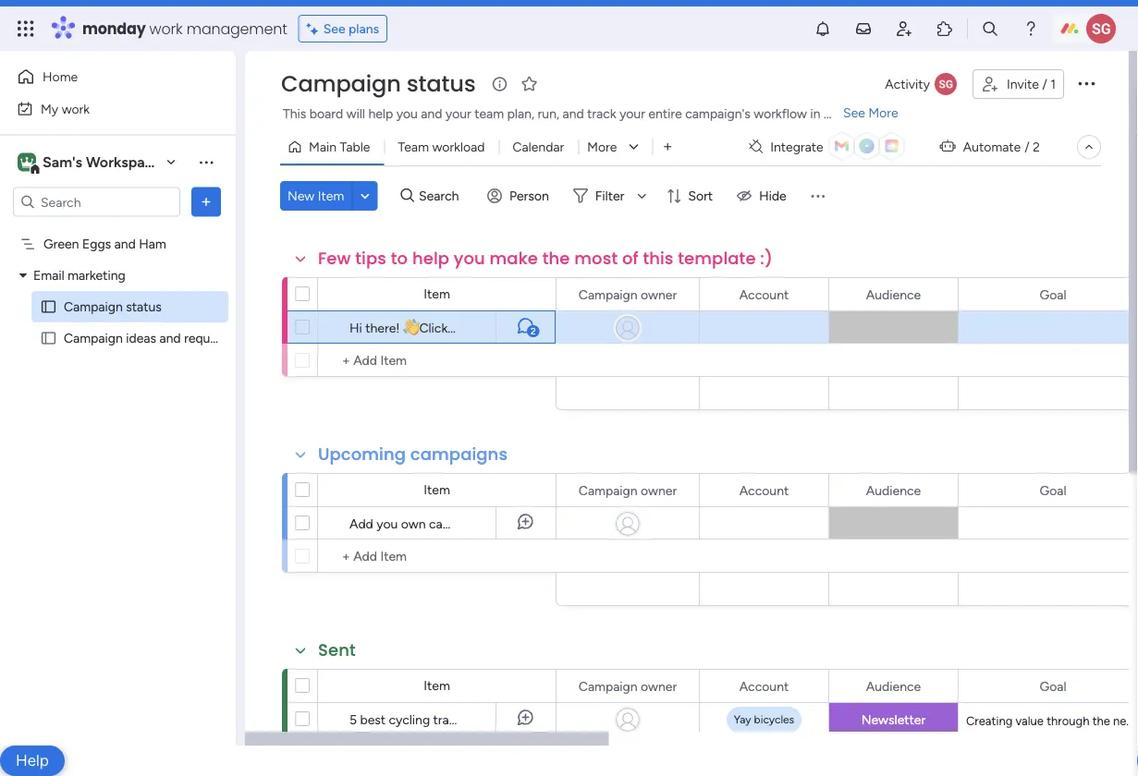 Task type: vqa. For each thing, say whether or not it's contained in the screenshot.
creation
no



Task type: describe. For each thing, give the bounding box(es) containing it.
menu image
[[809, 187, 827, 205]]

main table
[[309, 139, 370, 155]]

1 horizontal spatial to
[[480, 320, 492, 336]]

options image
[[1075, 72, 1098, 94]]

audience for second audience 'field'
[[866, 483, 921, 498]]

new item button
[[280, 181, 352, 211]]

sort
[[688, 188, 713, 204]]

learn
[[495, 320, 523, 336]]

2 goal from the top
[[1040, 483, 1067, 498]]

inbox image
[[854, 19, 873, 38]]

0 vertical spatial campaign status
[[281, 68, 476, 99]]

item inside button
[[318, 188, 344, 204]]

/ for 1
[[1042, 76, 1047, 92]]

list box containing green eggs and ham
[[0, 225, 236, 604]]

workflow
[[754, 106, 807, 122]]

in
[[810, 106, 821, 122]]

Campaign status field
[[276, 68, 480, 99]]

main table button
[[280, 132, 384, 162]]

👋
[[403, 320, 416, 336]]

help
[[16, 752, 49, 771]]

creating value through the news
[[966, 714, 1138, 729]]

click
[[419, 320, 448, 336]]

run,
[[538, 106, 559, 122]]

team workload button
[[384, 132, 499, 162]]

see more link
[[841, 104, 900, 122]]

this
[[643, 247, 674, 270]]

collapse board header image
[[1082, 140, 1097, 154]]

cycling
[[389, 712, 430, 728]]

how
[[527, 320, 551, 336]]

workload
[[432, 139, 485, 155]]

campaign ideas and requests
[[64, 331, 234, 346]]

5 best cycling trails
[[350, 712, 461, 728]]

2 goal field from the top
[[1035, 480, 1071, 501]]

2 your from the left
[[620, 106, 645, 122]]

angle down image
[[361, 189, 370, 203]]

marketing
[[68, 268, 126, 283]]

autopilot image
[[940, 134, 956, 158]]

to inside "field"
[[391, 247, 408, 270]]

hi
[[350, 320, 362, 336]]

you for make
[[454, 247, 485, 270]]

my work
[[41, 101, 90, 117]]

sent
[[318, 639, 356, 663]]

upcoming
[[318, 443, 406, 466]]

0 horizontal spatial campaign status
[[64, 299, 162, 315]]

5
[[350, 712, 357, 728]]

Search field
[[414, 183, 470, 209]]

help for to
[[412, 247, 449, 270]]

automate
[[963, 139, 1021, 155]]

Search in workspace field
[[39, 191, 154, 213]]

1 audience field from the top
[[862, 284, 926, 305]]

of
[[622, 247, 639, 270]]

2 + add item text field from the top
[[327, 546, 547, 568]]

here
[[451, 320, 477, 336]]

entire
[[649, 106, 682, 122]]

2 account field from the top
[[735, 480, 794, 501]]

calendar
[[513, 139, 564, 155]]

3 account field from the top
[[735, 676, 794, 697]]

home button
[[11, 62, 199, 92]]

audience for 3rd audience 'field'
[[866, 679, 921, 694]]

1 + add item text field from the top
[[327, 350, 547, 372]]

work for my
[[62, 101, 90, 117]]

news
[[1113, 714, 1138, 729]]

new item
[[288, 188, 344, 204]]

and right run,
[[563, 106, 584, 122]]

goal field for few tips to help you make the most of this template :)
[[1035, 284, 1071, 305]]

0 vertical spatial status
[[407, 68, 476, 99]]

caret down image
[[19, 269, 27, 282]]

item for upcoming campaigns
[[424, 482, 450, 498]]

my
[[41, 101, 58, 117]]

hi there! 👋  click here to learn how to start ➡️
[[350, 320, 613, 336]]

3 account from the top
[[739, 679, 789, 694]]

1 your from the left
[[446, 106, 471, 122]]

make
[[490, 247, 538, 270]]

see plans button
[[298, 15, 388, 43]]

one
[[824, 106, 845, 122]]

person button
[[480, 181, 560, 211]]

green eggs and ham
[[43, 236, 166, 252]]

2 workspace image from the left
[[20, 152, 33, 172]]

1 horizontal spatial more
[[869, 105, 898, 121]]

see plans
[[323, 21, 379, 37]]

1 workspace image from the left
[[18, 152, 36, 172]]

sort button
[[659, 181, 724, 211]]

ham
[[139, 236, 166, 252]]

3 audience field from the top
[[862, 676, 926, 697]]

calendar button
[[499, 132, 578, 162]]

own
[[401, 516, 426, 532]]

start
[[570, 320, 597, 336]]

options image
[[197, 193, 215, 211]]

1 horizontal spatial the
[[1093, 714, 1110, 729]]

green
[[43, 236, 79, 252]]

monday work management
[[82, 18, 287, 39]]

campaign owner field for tips
[[574, 284, 682, 305]]

owner for tips
[[641, 287, 677, 302]]

invite / 1
[[1007, 76, 1056, 92]]

management
[[187, 18, 287, 39]]

campaign owner for campaigns
[[579, 483, 677, 498]]

see more
[[843, 105, 898, 121]]

dapulse integrations image
[[749, 140, 763, 154]]

campaign owner field for campaigns
[[574, 480, 682, 501]]

help button
[[0, 746, 65, 777]]

hide button
[[730, 181, 798, 211]]

and up team workload
[[421, 106, 442, 122]]

newsletter
[[862, 712, 926, 728]]

best
[[360, 712, 386, 728]]

trails
[[433, 712, 461, 728]]

campaign's
[[685, 106, 751, 122]]

filter button
[[566, 181, 653, 211]]

audience for first audience 'field' from the top
[[866, 287, 921, 302]]

through
[[1047, 714, 1090, 729]]

will
[[346, 106, 365, 122]]

template
[[678, 247, 756, 270]]

activity button
[[878, 69, 965, 99]]



Task type: locate. For each thing, give the bounding box(es) containing it.
1 vertical spatial account field
[[735, 480, 794, 501]]

0 vertical spatial 2
[[1033, 139, 1040, 155]]

creating
[[966, 714, 1013, 729]]

yay bicycles
[[734, 713, 794, 727]]

2 button
[[496, 311, 556, 344]]

requests
[[184, 331, 234, 346]]

see right in
[[843, 105, 865, 121]]

see inside see more link
[[843, 105, 865, 121]]

+ add item text field down click
[[327, 350, 547, 372]]

0 vertical spatial public board image
[[40, 298, 57, 316]]

2 campaign owner from the top
[[579, 483, 677, 498]]

0 horizontal spatial see
[[323, 21, 345, 37]]

2 horizontal spatial to
[[555, 320, 567, 336]]

0 vertical spatial campaign owner field
[[574, 284, 682, 305]]

:)
[[760, 247, 773, 270]]

upcoming campaigns
[[318, 443, 508, 466]]

more down the activity at the top
[[869, 105, 898, 121]]

goal for sent
[[1040, 679, 1067, 694]]

0 vertical spatial audience field
[[862, 284, 926, 305]]

0 horizontal spatial /
[[1025, 139, 1030, 155]]

select product image
[[17, 19, 35, 38]]

my work button
[[11, 94, 199, 123]]

email
[[33, 268, 64, 283]]

0 vertical spatial campaign owner
[[579, 287, 677, 302]]

/ inside button
[[1042, 76, 1047, 92]]

help image
[[1022, 19, 1040, 38]]

workspace
[[86, 153, 161, 171]]

0 vertical spatial account field
[[735, 284, 794, 305]]

email marketing
[[33, 268, 126, 283]]

0 vertical spatial + add item text field
[[327, 350, 547, 372]]

1 account field from the top
[[735, 284, 794, 305]]

3 goal field from the top
[[1035, 676, 1071, 697]]

workspace options image
[[197, 153, 215, 171]]

1 horizontal spatial /
[[1042, 76, 1047, 92]]

item for few tips to help you make the most of this template :)
[[424, 286, 450, 302]]

status
[[407, 68, 476, 99], [126, 299, 162, 315]]

filter
[[595, 188, 624, 204]]

1 campaign owner field from the top
[[574, 284, 682, 305]]

see for see plans
[[323, 21, 345, 37]]

value
[[1016, 714, 1044, 729]]

1 vertical spatial campaign status
[[64, 299, 162, 315]]

campaigns
[[410, 443, 508, 466]]

2 vertical spatial campaign owner field
[[574, 676, 682, 697]]

help right tips
[[412, 247, 449, 270]]

campaign status down marketing
[[64, 299, 162, 315]]

1 vertical spatial audience field
[[862, 480, 926, 501]]

most
[[574, 247, 618, 270]]

list box
[[0, 225, 236, 604]]

you left make
[[454, 247, 485, 270]]

0 horizontal spatial 2
[[531, 326, 536, 337]]

help for will
[[368, 106, 393, 122]]

work
[[149, 18, 183, 39], [62, 101, 90, 117]]

the left news
[[1093, 714, 1110, 729]]

and left ham
[[114, 236, 136, 252]]

+ Add Item text field
[[327, 350, 547, 372], [327, 546, 547, 568]]

Account field
[[735, 284, 794, 305], [735, 480, 794, 501], [735, 676, 794, 697]]

3 owner from the top
[[641, 679, 677, 694]]

campaign
[[281, 68, 401, 99], [579, 287, 638, 302], [64, 299, 123, 315], [64, 331, 123, 346], [579, 483, 638, 498], [579, 679, 638, 694]]

Sent field
[[313, 639, 360, 663]]

hide
[[759, 188, 787, 204]]

team
[[398, 139, 429, 155]]

1 vertical spatial campaign owner field
[[574, 480, 682, 501]]

to right how
[[555, 320, 567, 336]]

goal for few tips to help you make the most of this template :)
[[1040, 287, 1067, 302]]

eggs
[[82, 236, 111, 252]]

0 horizontal spatial your
[[446, 106, 471, 122]]

table
[[340, 139, 370, 155]]

add
[[350, 516, 373, 532]]

1 horizontal spatial campaign status
[[281, 68, 476, 99]]

1 horizontal spatial your
[[620, 106, 645, 122]]

Few tips to help you make the most of this template :) field
[[313, 247, 777, 271]]

1 vertical spatial see
[[843, 105, 865, 121]]

team
[[475, 106, 504, 122]]

help
[[368, 106, 393, 122], [412, 247, 449, 270]]

automate / 2
[[963, 139, 1040, 155]]

sam green image
[[1086, 14, 1116, 43]]

3 campaign owner from the top
[[579, 679, 677, 694]]

1 horizontal spatial 2
[[1033, 139, 1040, 155]]

invite / 1 button
[[973, 69, 1064, 99]]

2 right "automate"
[[1033, 139, 1040, 155]]

monday
[[82, 18, 146, 39]]

/ for 2
[[1025, 139, 1030, 155]]

1
[[1051, 76, 1056, 92]]

campaign status
[[281, 68, 476, 99], [64, 299, 162, 315]]

1 vertical spatial campaign owner
[[579, 483, 677, 498]]

2
[[1033, 139, 1040, 155], [531, 326, 536, 337]]

person
[[509, 188, 549, 204]]

2 vertical spatial audience field
[[862, 676, 926, 697]]

and
[[421, 106, 442, 122], [563, 106, 584, 122], [114, 236, 136, 252], [159, 331, 181, 346]]

1 vertical spatial status
[[126, 299, 162, 315]]

0 horizontal spatial work
[[62, 101, 90, 117]]

arrow down image
[[631, 185, 653, 207]]

3 audience from the top
[[866, 679, 921, 694]]

1 vertical spatial you
[[454, 247, 485, 270]]

sam's
[[43, 153, 82, 171]]

plan,
[[507, 106, 535, 122]]

1 vertical spatial help
[[412, 247, 449, 270]]

0 vertical spatial see
[[323, 21, 345, 37]]

2 vertical spatial account
[[739, 679, 789, 694]]

0 vertical spatial help
[[368, 106, 393, 122]]

2 account from the top
[[739, 483, 789, 498]]

you for and
[[396, 106, 418, 122]]

you inside "field"
[[454, 247, 485, 270]]

more inside "button"
[[587, 139, 617, 155]]

add view image
[[664, 140, 672, 154]]

add to favorites image
[[520, 74, 539, 93]]

Audience field
[[862, 284, 926, 305], [862, 480, 926, 501], [862, 676, 926, 697]]

2 inside button
[[531, 326, 536, 337]]

0 vertical spatial owner
[[641, 287, 677, 302]]

the
[[543, 247, 570, 270], [1093, 714, 1110, 729]]

item up click
[[424, 286, 450, 302]]

1 account from the top
[[739, 287, 789, 302]]

3 campaign owner field from the top
[[574, 676, 682, 697]]

1 owner from the top
[[641, 287, 677, 302]]

status up ideas
[[126, 299, 162, 315]]

help right will
[[368, 106, 393, 122]]

apps image
[[936, 19, 954, 38]]

0 horizontal spatial more
[[587, 139, 617, 155]]

more down track at the top right
[[587, 139, 617, 155]]

few
[[318, 247, 351, 270]]

ideas
[[126, 331, 156, 346]]

1 public board image from the top
[[40, 298, 57, 316]]

you right "add"
[[377, 516, 398, 532]]

yay
[[734, 713, 751, 727]]

2 vertical spatial you
[[377, 516, 398, 532]]

Goal field
[[1035, 284, 1071, 305], [1035, 480, 1071, 501], [1035, 676, 1071, 697]]

0 horizontal spatial status
[[126, 299, 162, 315]]

workspace selection element
[[18, 151, 163, 175]]

invite members image
[[895, 19, 914, 38]]

more
[[869, 105, 898, 121], [587, 139, 617, 155]]

see
[[323, 21, 345, 37], [843, 105, 865, 121]]

0 vertical spatial audience
[[866, 287, 921, 302]]

public board image for campaign ideas and requests
[[40, 330, 57, 347]]

1 goal from the top
[[1040, 287, 1067, 302]]

work inside button
[[62, 101, 90, 117]]

the left "most"
[[543, 247, 570, 270]]

1 horizontal spatial work
[[149, 18, 183, 39]]

2 audience field from the top
[[862, 480, 926, 501]]

1 audience from the top
[[866, 287, 921, 302]]

1 campaign owner from the top
[[579, 287, 677, 302]]

2 vertical spatial goal
[[1040, 679, 1067, 694]]

2 vertical spatial goal field
[[1035, 676, 1071, 697]]

see for see more
[[843, 105, 865, 121]]

1 vertical spatial the
[[1093, 714, 1110, 729]]

invite
[[1007, 76, 1039, 92]]

1 horizontal spatial help
[[412, 247, 449, 270]]

sam's workspace
[[43, 153, 161, 171]]

goal
[[1040, 287, 1067, 302], [1040, 483, 1067, 498], [1040, 679, 1067, 694]]

to right here at top
[[480, 320, 492, 336]]

/ left the 1
[[1042, 76, 1047, 92]]

1 vertical spatial goal field
[[1035, 480, 1071, 501]]

2 campaign owner field from the top
[[574, 480, 682, 501]]

item right the new
[[318, 188, 344, 204]]

Upcoming campaigns field
[[313, 443, 512, 467]]

account
[[739, 287, 789, 302], [739, 483, 789, 498], [739, 679, 789, 694]]

0 horizontal spatial to
[[391, 247, 408, 270]]

owner for campaigns
[[641, 483, 677, 498]]

to right tips
[[391, 247, 408, 270]]

+ add item text field down "add you own campaign"
[[327, 546, 547, 568]]

0 vertical spatial /
[[1042, 76, 1047, 92]]

sam's workspace button
[[13, 147, 184, 178]]

search everything image
[[981, 19, 1000, 38]]

work right my
[[62, 101, 90, 117]]

help inside few tips to help you make the most of this template :) "field"
[[412, 247, 449, 270]]

1 vertical spatial + add item text field
[[327, 546, 547, 568]]

0 vertical spatial account
[[739, 287, 789, 302]]

1 vertical spatial 2
[[531, 326, 536, 337]]

0 horizontal spatial help
[[368, 106, 393, 122]]

show board description image
[[489, 75, 511, 93]]

campaign owner
[[579, 287, 677, 302], [579, 483, 677, 498], [579, 679, 677, 694]]

1 vertical spatial work
[[62, 101, 90, 117]]

item up trails
[[424, 678, 450, 694]]

2 audience from the top
[[866, 483, 921, 498]]

notifications image
[[814, 19, 832, 38]]

1 vertical spatial more
[[587, 139, 617, 155]]

workspace image
[[18, 152, 36, 172], [20, 152, 33, 172]]

item up "add you own campaign"
[[424, 482, 450, 498]]

0 vertical spatial more
[[869, 105, 898, 121]]

1 vertical spatial goal
[[1040, 483, 1067, 498]]

1 horizontal spatial status
[[407, 68, 476, 99]]

/ right "automate"
[[1025, 139, 1030, 155]]

campaign
[[429, 516, 486, 532]]

0 horizontal spatial the
[[543, 247, 570, 270]]

Campaign owner field
[[574, 284, 682, 305], [574, 480, 682, 501], [574, 676, 682, 697]]

2 public board image from the top
[[40, 330, 57, 347]]

main
[[309, 139, 337, 155]]

see left plans
[[323, 21, 345, 37]]

the inside "field"
[[543, 247, 570, 270]]

1 vertical spatial /
[[1025, 139, 1030, 155]]

goal field for sent
[[1035, 676, 1071, 697]]

item
[[318, 188, 344, 204], [424, 286, 450, 302], [424, 482, 450, 498], [424, 678, 450, 694]]

this
[[283, 106, 306, 122]]

v2 search image
[[401, 186, 414, 206]]

board
[[310, 106, 343, 122]]

item for sent
[[424, 678, 450, 694]]

1 goal field from the top
[[1035, 284, 1071, 305]]

2 owner from the top
[[641, 483, 677, 498]]

this board will help you and your team plan, run, and track your entire campaign's workflow in one workspace.
[[283, 106, 914, 122]]

you
[[396, 106, 418, 122], [454, 247, 485, 270], [377, 516, 398, 532]]

public board image for campaign status
[[40, 298, 57, 316]]

2 vertical spatial owner
[[641, 679, 677, 694]]

and right ideas
[[159, 331, 181, 346]]

2 vertical spatial account field
[[735, 676, 794, 697]]

0 vertical spatial the
[[543, 247, 570, 270]]

1 vertical spatial audience
[[866, 483, 921, 498]]

0 vertical spatial goal field
[[1035, 284, 1071, 305]]

campaign owner for tips
[[579, 287, 677, 302]]

2 right learn
[[531, 326, 536, 337]]

there!
[[365, 320, 400, 336]]

bicycles
[[754, 713, 794, 727]]

2 vertical spatial audience
[[866, 679, 921, 694]]

audience
[[866, 287, 921, 302], [866, 483, 921, 498], [866, 679, 921, 694]]

1 horizontal spatial see
[[843, 105, 865, 121]]

tips
[[355, 247, 386, 270]]

1 vertical spatial owner
[[641, 483, 677, 498]]

work for monday
[[149, 18, 183, 39]]

work right monday
[[149, 18, 183, 39]]

your left team
[[446, 106, 471, 122]]

0 vertical spatial work
[[149, 18, 183, 39]]

1 vertical spatial public board image
[[40, 330, 57, 347]]

you up team
[[396, 106, 418, 122]]

status up team
[[407, 68, 476, 99]]

more button
[[578, 132, 652, 162]]

your right track at the top right
[[620, 106, 645, 122]]

public board image
[[40, 298, 57, 316], [40, 330, 57, 347]]

plans
[[349, 21, 379, 37]]

home
[[43, 69, 78, 85]]

campaign status up will
[[281, 68, 476, 99]]

see inside see plans button
[[323, 21, 345, 37]]

2 vertical spatial campaign owner
[[579, 679, 677, 694]]

0 vertical spatial you
[[396, 106, 418, 122]]

3 goal from the top
[[1040, 679, 1067, 694]]

new
[[288, 188, 315, 204]]

activity
[[885, 76, 930, 92]]

1 vertical spatial account
[[739, 483, 789, 498]]

0 vertical spatial goal
[[1040, 287, 1067, 302]]



